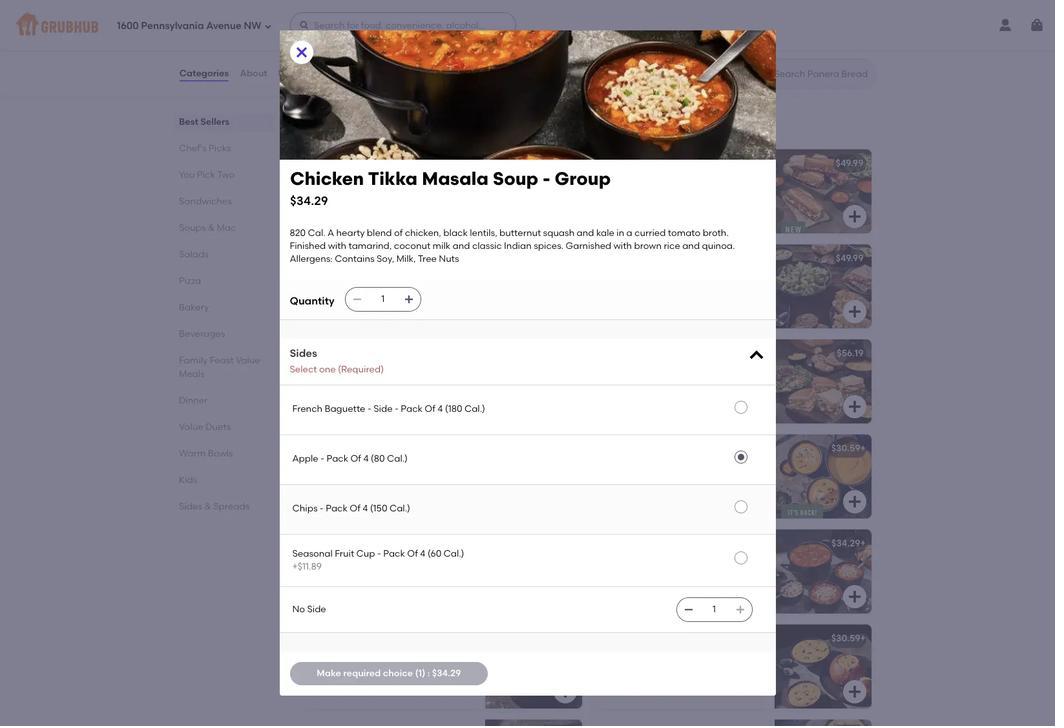 Task type: describe. For each thing, give the bounding box(es) containing it.
$30.59 + for vegetarian autumn squash soup - group "image"
[[832, 443, 866, 454]]

main navigation navigation
[[0, 0, 1056, 50]]

any for a meal to feed the whole family, including any 3 flatbread pizzas and 2 whole salads. serves 4-6.
[[353, 284, 369, 295]]

the for a meal to feed the whole family, including 4 half sandwiches, 1 whole salad, 1 group soup, 1 whole french baguette and 4 chocolate chipper cookies. serves 4-6.
[[666, 271, 681, 282]]

6. inside a meal to feed the whole family. including any 4 toasted baguettes, 1 group soup or group mac & cheese, and 1 whole salad. serves 4-6.
[[722, 216, 729, 227]]

choice
[[383, 668, 413, 679]]

and down tomato
[[683, 241, 700, 252]]

kale
[[597, 227, 615, 238]]

feed for a meal to feed the whole family. including any 3 toasted baguettes, 1 group soup or group mac & cheese, and 1 whole salad. serves 4-6.
[[355, 176, 375, 187]]

apple inside 90 cal. organic apple juice. allergens: none
[[671, 35, 697, 46]]

orange
[[311, 16, 344, 27]]

chef's picks
[[179, 143, 231, 154]]

serves inside 1930 cal. tender shell pasta in a blend of rich cheeses including our tangy aged white cheddar cheese sauce. serves 4. allergens: contains wheat, milk, egg
[[342, 691, 370, 702]]

broth.
[[703, 227, 729, 238]]

duets
[[205, 422, 231, 433]]

cheese inside 1930 cal. tender shell pasta in a blend of rich cheeses including our tangy aged white cheddar cheese sauce. serves 4. allergens: contains wheat, milk, egg
[[429, 678, 461, 689]]

family. for a meal to feed the whole family. including any 4 toasted baguettes, 1 group soup or group mac & cheese, and 1 whole salad. serves 4-6.
[[711, 176, 739, 187]]

soup for 4
[[629, 202, 650, 213]]

pick
[[197, 169, 215, 180]]

meal for a meal to feed the whole family, including any 3 flatbread pizzas and 2 whole salads. serves 4-6.
[[319, 271, 342, 282]]

family inside the family feast value meals tab
[[179, 355, 207, 366]]

a for a meal to feed the whole family, including any 3 flatbread pizzas and 2 whole salads. serves 4-6.
[[311, 271, 317, 282]]

half for and
[[646, 379, 664, 390]]

including for a meal to feed the whole family. including any 3 toasted baguettes, 1 group soup or group mac & cheese, and 1 whole salad. serves 4-6.
[[311, 189, 351, 200]]

french baguette - side - pack of 4 (180 cal.) button
[[280, 385, 776, 434]]

includes for french
[[311, 474, 347, 485]]

mac
[[217, 222, 236, 233]]

pizzas
[[424, 284, 451, 295]]

reviews
[[278, 68, 314, 79]]

no side
[[293, 604, 326, 615]]

chef's picks tab
[[179, 142, 269, 155]]

group down tikka
[[374, 202, 400, 213]]

chicken tikka masala soup - group $34.29
[[290, 167, 611, 208]]

4 inside a meal to feed the whole family, including 4 half sandwiches, 1 whole salad, 1 group soup and 1 whole french baguette. serves 4-6.
[[353, 379, 358, 390]]

3 inside a meal to feed the whole family. including any 3 toasted baguettes, 1 group soup or group mac & cheese, and 1 whole salad. serves 4-6.
[[372, 189, 377, 200]]

group inside a meal to feed the whole family, including 4 half sandwiches, 1 whole salad, 1 group soup, 1 whole french baguette and 4 chocolate chipper cookies. serves 4-6.
[[634, 298, 661, 309]]

best sellers
[[179, 116, 229, 127]]

pizza inside tab
[[179, 275, 201, 286]]

allergens: inside 160 cal. premium orange juice. allergens: none
[[311, 48, 354, 59]]

4 toasted baguette family feast
[[600, 158, 745, 169]]

1 horizontal spatial pizza
[[364, 253, 387, 264]]

the for a meal to feed the whole family, including 4 half sandwiches, 1 whole salad, 1 group soup and 1 whole french baguette. serves 4-6.
[[377, 366, 391, 377]]

brown
[[635, 241, 662, 252]]

3 toasted baguette family feast image
[[485, 150, 582, 234]]

contains inside 1930 cal. tender shell pasta in a blend of rich cheeses including our tangy aged white cheddar cheese sauce. serves 4. allergens: contains wheat, milk, egg
[[427, 691, 467, 702]]

1 horizontal spatial $34.29
[[432, 668, 461, 679]]

a for a meal to feed the whole family. includes 4 half sandwiches, 1 whole salad, 1 quart of soup, 1 whole french baguette, and 4 chocolate chippers. serves 4-6.
[[600, 366, 607, 377]]

family feast image
[[485, 340, 582, 424]]

input item quantity number field for no side
[[700, 598, 729, 621]]

whole inside a meal to feed the whole family. includes 4 half sandwiches, 1 whole salad, 1 quart of soup, and 1 whole french baguette. serves 4-6.
[[393, 461, 419, 472]]

bowls
[[208, 448, 233, 459]]

a meal to feed the whole family, including any 3 flatbread pizzas and 2 whole salads. serves 4-6.
[[311, 271, 470, 309]]

family up chicken in the top left of the page
[[300, 119, 346, 135]]

and inside a meal to feed the whole family. includes 4 half sandwiches, 1 whole salad, 1 quart of soup, and 1 whole french baguette. serves 4-6.
[[412, 488, 429, 499]]

& inside a meal to feed the whole family. including any 4 toasted baguettes, 1 group soup or group mac & cheese, and 1 whole salad. serves 4-6.
[[714, 202, 721, 213]]

turkey chili - group image
[[485, 530, 582, 614]]

or for 3
[[363, 202, 372, 213]]

$30.59 + for broccoli cheddar soup - group image
[[832, 633, 866, 644]]

cal.) inside "seasonal fruit cup - pack of 4 (60 cal.) +$11.89"
[[444, 548, 465, 559]]

french inside a meal to feed the whole family. includes 4 half sandwiches, 1 whole salad, 1 quart of soup, 1 whole french baguette, and 4 chocolate chippers. serves 4-6.
[[600, 406, 630, 417]]

4. inside 1930 cal. tender shell pasta in a blend of rich cheeses including our tangy aged white cheddar cheese sauce. serves 4. allergens: contains wheat, milk, egg
[[372, 691, 380, 702]]

group inside a meal to feed the whole family, including 4 half sandwiches, 1 whole salad, 1 group soup and 1 whole french baguette. serves 4-6.
[[345, 393, 371, 404]]

dinner
[[179, 395, 207, 406]]

curried
[[635, 227, 666, 238]]

baguettes, for 3 toasted baguette family feast
[[416, 189, 464, 200]]

4- inside a meal to feed the whole family. including any 4 toasted baguettes, 1 group soup or group mac & cheese, and 1 whole salad. serves 4-6.
[[713, 216, 722, 227]]

vegetarian autumn squash soup - group
[[600, 443, 783, 454]]

group up kale
[[600, 202, 627, 213]]

4 inside a meal to feed the whole family. includes 4 half sandwiches, 1 whole salad, 1 quart of soup, and 1 whole french baguette. serves 4-6.
[[349, 474, 355, 485]]

a meal to feed the whole family, including 4 half sandwiches, 1 whole salad, 1 group soup, 1 whole french baguette and 4 chocolate chipper cookies. serves 4-6.
[[600, 271, 757, 335]]

- right baguette.
[[395, 404, 399, 415]]

1 horizontal spatial meals
[[431, 119, 471, 135]]

of left (180
[[425, 404, 436, 415]]

in inside 1930 cal. tender shell pasta in a blend of rich cheeses including our tangy aged white cheddar cheese sauce. serves 4. allergens: contains wheat, milk, egg
[[433, 651, 441, 662]]

turkey chili - group
[[311, 538, 398, 549]]

chili
[[342, 538, 362, 549]]

4- inside a meal to feed the whole family. including any 3 toasted baguettes, 1 group soup or group mac & cheese, and 1 whole salad. serves 4-6.
[[423, 216, 432, 227]]

seasonings
[[600, 678, 649, 689]]

sandwiches, for 1
[[667, 379, 722, 390]]

the for a meal to feed the whole family. including any 4 toasted baguettes, 1 group soup or group mac & cheese, and 1 whole salad. serves 4-6.
[[666, 176, 681, 187]]

6. inside a meal to feed the whole family. includes 4 half sandwiches, 1 whole salad, 1 quart of soup, and 1 whole french baguette. serves 4-6.
[[428, 501, 435, 512]]

includes for baguette,
[[600, 379, 637, 390]]

baguettes, for 4 toasted baguette family feast
[[706, 189, 753, 200]]

sides for sides select one (required)
[[290, 347, 317, 359]]

contains inside 830 cal. chopped broccoli, shredded carrots and select seasonings simmered in a velvety smooth cheese sauce.  serves 4. allergens: contains wheat, milk
[[645, 704, 685, 715]]

bakery
[[179, 302, 209, 313]]

$49.99 for a meal to feed the whole family, including 4 half sandwiches, 1 whole salad, 1 group soup, 1 whole french baguette and 4 chocolate chipper cookies. serves 4-6.
[[836, 253, 864, 264]]

premium for premium family feast with cookies
[[600, 348, 640, 359]]

$56.19
[[837, 348, 864, 359]]

$30.59 for vegetarian autumn squash soup - group "image"
[[832, 443, 861, 454]]

1930 cal. tender shell pasta in a blend of rich cheeses including our tangy aged white cheddar cheese sauce. serves 4. allergens: contains wheat, milk, egg
[[311, 651, 467, 715]]

4 down family feast with cookies
[[643, 284, 648, 295]]

chipper
[[719, 311, 755, 322]]

family up a meal to feed the whole family. includes 4 half sandwiches, 1 whole salad, 1 quart of soup, 1 whole french baguette, and 4 chocolate chippers. serves 4-6.
[[642, 348, 672, 359]]

90
[[600, 35, 611, 46]]

cheese, for a meal to feed the whole family. including any 3 toasted baguettes, 1 group soup or group mac & cheese, and 1 whole salad. serves 4-6.
[[433, 202, 467, 213]]

pack inside button
[[326, 503, 348, 514]]

white
[[364, 678, 387, 689]]

feed for a meal to feed the whole family. includes 4 half sandwiches, 1 whole salad, 1 quart of soup, 1 whole french baguette, and 4 chocolate chippers. serves 4-6.
[[645, 366, 664, 377]]

(80
[[371, 453, 385, 464]]

6. inside a meal to feed the whole family. includes 4 half sandwiches, 1 whole salad, 1 quart of soup, 1 whole french baguette, and 4 chocolate chippers. serves 4-6.
[[684, 419, 692, 430]]

0 vertical spatial organic
[[600, 16, 637, 27]]

french inside a meal to feed the whole family, including 4 half sandwiches, 1 whole salad, 1 group soup and 1 whole french baguette. serves 4-6.
[[311, 406, 341, 417]]

830
[[600, 651, 616, 662]]

- inside button
[[320, 503, 324, 514]]

+ for chicken tikka masala soup - group image
[[861, 538, 866, 549]]

0 horizontal spatial side
[[307, 604, 326, 615]]

group up "broccoli,"
[[712, 633, 740, 644]]

picks
[[209, 143, 231, 154]]

+ for vegetarian autumn squash soup - group "image"
[[861, 443, 866, 454]]

warm
[[179, 448, 206, 459]]

830 cal. chopped broccoli, shredded carrots and select seasonings simmered in a velvety smooth cheese sauce.  serves 4. allergens: contains wheat, milk
[[600, 651, 746, 715]]

soup for masala
[[493, 167, 538, 189]]

meals inside family feast value meals
[[179, 369, 204, 380]]

apple inside button
[[293, 453, 319, 464]]

1930 cal. tender shell pasta in a blend of rich cheeses including our tangy aged white cheddar cheese sauce. serves 4. allergens: contains wheat, milk, egg button
[[303, 625, 582, 715]]

warm bowls tab
[[179, 447, 269, 460]]

pennsylvania
[[141, 20, 204, 31]]

meal for a meal to feed the whole family, including 4 half sandwiches, 1 whole salad, 1 group soup and 1 whole french baguette. serves 4-6.
[[319, 366, 342, 377]]

allergens: inside 90 cal. organic apple juice. allergens: none
[[600, 48, 643, 59]]

a for a meal to feed the whole family, including 4 half sandwiches, 1 whole salad, 1 group soup, 1 whole french baguette and 4 chocolate chipper cookies. serves 4-6.
[[600, 271, 607, 282]]

black
[[444, 227, 468, 238]]

6. inside a meal to feed the whole family, including 4 half sandwiches, 1 whole salad, 1 group soup and 1 whole french baguette. serves 4-6.
[[428, 406, 436, 417]]

including for a meal to feed the whole family. including any 4 toasted baguettes, 1 group soup or group mac & cheese, and 1 whole salad. serves 4-6.
[[600, 189, 641, 200]]

you pick two tab
[[179, 168, 269, 182]]

1 vertical spatial $34.29
[[832, 538, 861, 549]]

1 horizontal spatial soup
[[681, 633, 703, 644]]

cal.) right (180
[[465, 404, 485, 415]]

4 inside "seasonal fruit cup - pack of 4 (60 cal.) +$11.89"
[[420, 548, 426, 559]]

salad, for baguette,
[[600, 393, 628, 404]]

whole inside a meal to feed the whole family. includes 4 half sandwiches, 1 whole salad, 1 quart of soup, 1 whole french baguette, and 4 chocolate chippers. serves 4-6.
[[683, 366, 709, 377]]

select
[[697, 665, 723, 676]]

in inside 820 cal. a hearty blend of chicken, black lentils, butternut squash and kale in a curried tomato broth. finished with tamarind, coconut milk and classic indian spices. garnished with brown rice and quinoa. allergens: contains soy, milk, tree nuts
[[617, 227, 625, 238]]

categories
[[179, 68, 229, 79]]

warm bowls
[[179, 448, 233, 459]]

family up a meal to feed the whole family. including any 3 toasted baguettes, 1 group soup or group mac & cheese, and 1 whole salad. serves 4-6.
[[399, 158, 429, 169]]

0 horizontal spatial value
[[179, 422, 203, 433]]

cal. for a
[[308, 227, 326, 238]]

serves inside a meal to feed the whole family, including 4 half sandwiches, 1 whole salad, 1 group soup, 1 whole french baguette and 4 chocolate chipper cookies. serves 4-6.
[[640, 324, 669, 335]]

and inside a meal to feed the whole family, including 4 half sandwiches, 1 whole salad, 1 group soup and 1 whole french baguette. serves 4-6.
[[397, 393, 414, 404]]

pasta
[[406, 651, 431, 662]]

chicken
[[290, 167, 364, 189]]

soy,
[[377, 254, 395, 265]]

sauce. inside 830 cal. chopped broccoli, shredded carrots and select seasonings simmered in a velvety smooth cheese sauce.  serves 4. allergens: contains wheat, milk
[[669, 691, 698, 702]]

a meal to feed the whole family. including any 3 toasted baguettes, 1 group soup or group mac & cheese, and 1 whole salad. serves 4-6.
[[311, 176, 469, 227]]

4 up baguette,
[[639, 379, 644, 390]]

one
[[319, 364, 336, 375]]

+ for broccoli cheddar soup - group image
[[861, 633, 866, 644]]

a inside 820 cal. a hearty blend of chicken, black lentils, butternut squash and kale in a curried tomato broth. finished with tamarind, coconut milk and classic indian spices. garnished with brown rice and quinoa. allergens: contains soy, milk, tree nuts
[[627, 227, 633, 238]]

1 juice from the left
[[347, 16, 371, 27]]

fruit
[[335, 548, 354, 559]]

best
[[179, 116, 198, 127]]

meal for a meal to feed the whole family. includes 4 half sandwiches, 1 whole salad, 1 quart of soup, and 1 whole french baguette. serves 4-6.
[[319, 461, 342, 472]]

90 cal. organic apple juice. allergens: none
[[600, 35, 726, 59]]

group up tomato
[[663, 202, 690, 213]]

spreads
[[213, 501, 249, 512]]

family up a meal to feed the whole family. including any 4 toasted baguettes, 1 group soup or group mac & cheese, and 1 whole salad. serves 4-6.
[[689, 158, 718, 169]]

cheddar
[[390, 678, 427, 689]]

feast inside tab
[[210, 355, 234, 366]]

milk, inside 820 cal. a hearty blend of chicken, black lentils, butternut squash and kale in a curried tomato broth. finished with tamarind, coconut milk and classic indian spices. garnished with brown rice and quinoa. allergens: contains soy, milk, tree nuts
[[397, 254, 416, 265]]

and inside a meal to feed the whole family. including any 4 toasted baguettes, 1 group soup or group mac & cheese, and 1 whole salad. serves 4-6.
[[600, 216, 618, 227]]

cal.) inside button
[[390, 503, 410, 514]]

0 vertical spatial value
[[389, 119, 428, 135]]

sandwiches
[[179, 196, 232, 207]]

(180
[[445, 404, 463, 415]]

& inside a meal to feed the whole family. including any 3 toasted baguettes, 1 group soup or group mac & cheese, and 1 whole salad. serves 4-6.
[[424, 202, 431, 213]]

4 left (180
[[438, 404, 443, 415]]

- down (required)
[[368, 404, 372, 415]]

vegetarian autumn squash soup - group image
[[775, 435, 872, 519]]

1 horizontal spatial family feast value meals
[[300, 119, 471, 135]]

sides & spreads tab
[[179, 500, 269, 513]]

4 up 'squash'
[[697, 406, 703, 417]]

coconut
[[394, 241, 431, 252]]

serves inside a meal to feed the whole family, including 4 half sandwiches, 1 whole salad, 1 group soup and 1 whole french baguette. serves 4-6.
[[388, 406, 417, 417]]

premium inside 160 cal. premium orange juice. allergens: none
[[347, 35, 386, 46]]

of inside "seasonal fruit cup - pack of 4 (60 cal.) +$11.89"
[[407, 548, 418, 559]]

820
[[290, 227, 306, 238]]

- inside chicken tikka masala soup - group $34.29
[[543, 167, 550, 189]]

chicken,
[[405, 227, 442, 238]]

pack inside "seasonal fruit cup - pack of 4 (60 cal.) +$11.89"
[[384, 548, 405, 559]]

wheat, inside 1930 cal. tender shell pasta in a blend of rich cheeses including our tangy aged white cheddar cheese sauce. serves 4. allergens: contains wheat, milk, egg
[[311, 704, 342, 715]]

orange juice image
[[485, 8, 582, 92]]

any for a meal to feed the whole family. including any 3 toasted baguettes, 1 group soup or group mac & cheese, and 1 whole salad. serves 4-6.
[[353, 189, 370, 200]]

sides & spreads
[[179, 501, 249, 512]]

a meal to feed the whole family. includes 4 half sandwiches, 1 whole salad, 1 quart of soup, and 1 whole french baguette. serves 4-6.
[[311, 461, 468, 512]]

family down the "coconut" in the top of the page
[[390, 253, 419, 264]]

family down baguette.
[[353, 443, 382, 454]]

organic apple juice image
[[775, 8, 872, 92]]

search icon image
[[754, 66, 770, 81]]

of inside 820 cal. a hearty blend of chicken, black lentils, butternut squash and kale in a curried tomato broth. finished with tamarind, coconut milk and classic indian spices. garnished with brown rice and quinoa. allergens: contains soy, milk, tree nuts
[[394, 227, 403, 238]]

toasted inside a meal to feed the whole family. including any 4 toasted baguettes, 1 group soup or group mac & cheese, and 1 whole salad. serves 4-6.
[[669, 189, 704, 200]]

baguette for 3
[[356, 158, 397, 169]]

organic apple juice
[[600, 16, 692, 27]]

6. inside a meal to feed the whole family, including any 3 flatbread pizzas and 2 whole salads. serves 4-6.
[[419, 298, 426, 309]]

chips - pack of 4 (150 cal.) button
[[280, 485, 776, 534]]

1600
[[117, 20, 139, 31]]

value inside family feast value meals
[[236, 355, 260, 366]]

salad, for french
[[311, 488, 338, 499]]

none for organic
[[645, 48, 667, 59]]

4 inside button
[[363, 503, 368, 514]]

premium family feast with cookies image
[[775, 340, 872, 424]]

our
[[448, 665, 462, 676]]

a inside 830 cal. chopped broccoli, shredded carrots and select seasonings simmered in a velvety smooth cheese sauce.  serves 4. allergens: contains wheat, milk
[[707, 678, 713, 689]]

baguette inside button
[[325, 404, 366, 415]]

- left (80
[[321, 453, 325, 464]]

turkey
[[311, 538, 339, 549]]

simmered
[[651, 678, 695, 689]]

salads
[[179, 249, 208, 260]]

4- inside a meal to feed the whole family. includes 4 half sandwiches, 1 whole salad, 1 quart of soup, and 1 whole french baguette. serves 4-6.
[[419, 501, 428, 512]]

of left (80
[[351, 453, 361, 464]]

seasonal
[[293, 548, 333, 559]]

and up garnished
[[577, 227, 595, 238]]

cal.) right (80
[[387, 453, 408, 464]]

allergens: inside 820 cal. a hearty blend of chicken, black lentils, butternut squash and kale in a curried tomato broth. finished with tamarind, coconut milk and classic indian spices. garnished with brown rice and quinoa. allergens: contains soy, milk, tree nuts
[[290, 254, 333, 265]]

4 toasted baguette family feast image
[[775, 150, 872, 234]]

input item quantity number field for quantity
[[369, 287, 397, 311]]

4. inside 830 cal. chopped broccoli, shredded carrots and select seasonings simmered in a velvety smooth cheese sauce.  serves 4. allergens: contains wheat, milk
[[731, 691, 738, 702]]

baguette,
[[633, 406, 676, 417]]

flatbread inside a meal to feed the whole family, including any 3 flatbread pizzas and 2 whole salads. serves 4-6.
[[379, 284, 422, 295]]

a for a meal to feed the whole family. including any 3 toasted baguettes, 1 group soup or group mac & cheese, and 1 whole salad. serves 4-6.
[[311, 176, 317, 187]]

serves inside a meal to feed the whole family, including any 3 flatbread pizzas and 2 whole salads. serves 4-6.
[[379, 298, 408, 309]]

contains inside 820 cal. a hearty blend of chicken, black lentils, butternut squash and kale in a curried tomato broth. finished with tamarind, coconut milk and classic indian spices. garnished with brown rice and quinoa. allergens: contains soy, milk, tree nuts
[[335, 254, 375, 265]]

serves inside a meal to feed the whole family. including any 4 toasted baguettes, 1 group soup or group mac & cheese, and 1 whole salad. serves 4-6.
[[682, 216, 711, 227]]

4 inside a meal to feed the whole family. including any 4 toasted baguettes, 1 group soup or group mac & cheese, and 1 whole salad. serves 4-6.
[[661, 189, 667, 200]]

and down 'black'
[[453, 241, 470, 252]]

tamarind,
[[349, 241, 392, 252]]

vegetarian
[[600, 443, 650, 454]]

- up "broccoli,"
[[706, 633, 709, 644]]

and inside 830 cal. chopped broccoli, shredded carrots and select seasonings simmered in a velvety smooth cheese sauce.  serves 4. allergens: contains wheat, milk
[[678, 665, 695, 676]]

tangy
[[311, 678, 336, 689]]

autumn
[[652, 443, 687, 454]]

a for a meal to feed the whole family. including any 4 toasted baguettes, 1 group soup or group mac & cheese, and 1 whole salad. serves 4-6.
[[600, 176, 607, 187]]

- right the chili
[[364, 538, 368, 549]]

family feast value meals inside tab
[[179, 355, 260, 380]]

cal. for organic
[[613, 35, 631, 46]]

4- inside a meal to feed the whole family. includes 4 half sandwiches, 1 whole salad, 1 quart of soup, 1 whole french baguette, and 4 chocolate chippers. serves 4-6.
[[675, 419, 684, 430]]

1 vertical spatial with
[[700, 348, 721, 359]]

serves inside a meal to feed the whole family. including any 3 toasted baguettes, 1 group soup or group mac & cheese, and 1 whole salad. serves 4-6.
[[393, 216, 421, 227]]

group right 'squash'
[[755, 443, 783, 454]]

and inside a meal to feed the whole family, including 4 half sandwiches, 1 whole salad, 1 group soup, 1 whole french baguette and 4 chocolate chipper cookies. serves 4-6.
[[643, 311, 661, 322]]

any for a meal to feed the whole family. including any 4 toasted baguettes, 1 group soup or group mac & cheese, and 1 whole salad. serves 4-6.
[[643, 189, 659, 200]]

group inside chicken tikka masala soup - group $34.29
[[555, 167, 611, 189]]

kids
[[179, 475, 197, 486]]

shredded
[[600, 665, 642, 676]]

and inside a meal to feed the whole family. including any 3 toasted baguettes, 1 group soup or group mac & cheese, and 1 whole salad. serves 4-6.
[[311, 216, 328, 227]]

- right 'squash'
[[749, 443, 753, 454]]

1 horizontal spatial apple
[[639, 16, 665, 27]]

feed for a meal to feed the whole family, including 4 half sandwiches, 1 whole salad, 1 group soup, 1 whole french baguette and 4 chocolate chipper cookies. serves 4-6.
[[645, 271, 664, 282]]

masala
[[422, 167, 489, 189]]

soup for 3
[[339, 202, 360, 213]]

feed for a meal to feed the whole family, including 4 half sandwiches, 1 whole salad, 1 group soup and 1 whole french baguette. serves 4-6.
[[355, 366, 375, 377]]

& left mac
[[208, 222, 214, 233]]

3 flatbread pizza family feast
[[311, 253, 446, 264]]

(required)
[[338, 364, 384, 375]]



Task type: locate. For each thing, give the bounding box(es) containing it.
&
[[424, 202, 431, 213], [714, 202, 721, 213], [208, 222, 214, 233], [204, 501, 211, 512]]

2 vertical spatial a
[[707, 678, 713, 689]]

1 cheese, from the left
[[433, 202, 467, 213]]

salad. inside a meal to feed the whole family. including any 4 toasted baguettes, 1 group soup or group mac & cheese, and 1 whole salad. serves 4-6.
[[653, 216, 680, 227]]

cookies.
[[600, 324, 638, 335]]

0 horizontal spatial baguettes,
[[416, 189, 464, 200]]

1 mac from the left
[[402, 202, 422, 213]]

4 right $43.69
[[600, 158, 606, 169]]

group down chicken in the top left of the page
[[311, 202, 337, 213]]

to for a meal to feed the whole family, including 4 half sandwiches, 1 whole salad, 1 group soup and 1 whole french baguette. serves 4-6.
[[344, 366, 353, 377]]

$38.69
[[546, 253, 574, 264]]

0 horizontal spatial input item quantity number field
[[369, 287, 397, 311]]

mac for 4
[[692, 202, 712, 213]]

juice.
[[699, 35, 726, 46]]

4- up broth.
[[713, 216, 722, 227]]

input item quantity number field down soy,
[[369, 287, 397, 311]]

apple up chips
[[293, 453, 319, 464]]

of inside a meal to feed the whole family. includes 4 half sandwiches, 1 whole salad, 1 quart of soup, 1 whole french baguette, and 4 chocolate chippers. serves 4-6.
[[664, 393, 672, 404]]

sandwiches, for and
[[377, 474, 432, 485]]

0 horizontal spatial a
[[443, 651, 449, 662]]

a inside a meal to feed the whole family. includes 4 half sandwiches, 1 whole salad, 1 quart of soup, and 1 whole french baguette. serves 4-6.
[[311, 461, 317, 472]]

4- right (150 at the bottom left
[[419, 501, 428, 512]]

pizza tab
[[179, 274, 269, 288]]

0 vertical spatial cookies
[[681, 253, 717, 264]]

feed down family feast
[[355, 366, 375, 377]]

0 horizontal spatial with
[[658, 253, 679, 264]]

french inside button
[[293, 404, 323, 415]]

includes inside a meal to feed the whole family. includes 4 half sandwiches, 1 whole salad, 1 quart of soup, and 1 whole french baguette. serves 4-6.
[[311, 474, 347, 485]]

a up kale
[[600, 176, 607, 187]]

quart for french
[[346, 488, 372, 499]]

squash
[[689, 443, 722, 454]]

0 vertical spatial pizza
[[364, 253, 387, 264]]

0 vertical spatial chocolate
[[670, 311, 717, 322]]

or up curried
[[652, 202, 661, 213]]

none for premium
[[356, 48, 378, 59]]

chocolate inside a meal to feed the whole family, including 4 half sandwiches, 1 whole salad, 1 group soup, 1 whole french baguette and 4 chocolate chipper cookies. serves 4-6.
[[670, 311, 717, 322]]

6.
[[432, 216, 440, 227], [722, 216, 729, 227], [419, 298, 426, 309], [680, 324, 687, 335], [428, 406, 436, 417], [684, 419, 692, 430], [428, 501, 435, 512]]

sandwiches, for and
[[379, 379, 433, 390]]

serves right baguette.
[[388, 406, 417, 417]]

bakery tab
[[179, 301, 269, 314]]

$49.99
[[836, 158, 864, 169], [836, 253, 864, 264]]

serves down baguette,
[[645, 419, 673, 430]]

$30.59 for broccoli cheddar soup - group image
[[832, 633, 861, 644]]

1 with from the left
[[328, 241, 347, 252]]

1 horizontal spatial contains
[[427, 691, 467, 702]]

0 horizontal spatial wheat,
[[311, 704, 342, 715]]

160 cal. premium orange juice. allergens: none
[[311, 35, 445, 59]]

160
[[311, 35, 325, 46]]

sauce. down simmered
[[669, 691, 698, 702]]

or for 4
[[652, 202, 661, 213]]

2 cheese, from the left
[[723, 202, 757, 213]]

cheese, for a meal to feed the whole family. including any 4 toasted baguettes, 1 group soup or group mac & cheese, and 1 whole salad. serves 4-6.
[[723, 202, 757, 213]]

salad, inside a meal to feed the whole family. includes 4 half sandwiches, 1 whole salad, 1 quart of soup, 1 whole french baguette, and 4 chocolate chippers. serves 4-6.
[[600, 393, 628, 404]]

the for a meal to feed the whole family. includes 4 half sandwiches, 1 whole salad, 1 quart of soup, and 1 whole french baguette. serves 4-6.
[[377, 461, 391, 472]]

family, for 1
[[421, 366, 450, 377]]

beverages tab
[[179, 327, 269, 341]]

none inside 90 cal. organic apple juice. allergens: none
[[645, 48, 667, 59]]

meal for a meal to feed the whole family, including 4 half sandwiches, 1 whole salad, 1 group soup, 1 whole french baguette and 4 chocolate chipper cookies. serves 4-6.
[[609, 271, 631, 282]]

baguettes,
[[416, 189, 464, 200], [706, 189, 753, 200]]

allergens: down 160
[[311, 48, 354, 59]]

1600 pennsylvania avenue nw
[[117, 20, 262, 31]]

meal down 'cookies.'
[[609, 366, 631, 377]]

salad. for 4
[[653, 216, 680, 227]]

to for a meal to feed the whole family, including 4 half sandwiches, 1 whole salad, 1 group soup, 1 whole french baguette and 4 chocolate chipper cookies. serves 4-6.
[[633, 271, 642, 282]]

0 vertical spatial $30.59 +
[[832, 443, 866, 454]]

soup
[[339, 202, 360, 213], [629, 202, 650, 213], [373, 393, 395, 404]]

the inside a meal to feed the whole family. includes 4 half sandwiches, 1 whole salad, 1 quart of soup, and 1 whole french baguette. serves 4-6.
[[377, 461, 391, 472]]

chocolate inside a meal to feed the whole family. includes 4 half sandwiches, 1 whole salad, 1 quart of soup, 1 whole french baguette, and 4 chocolate chippers. serves 4-6.
[[705, 406, 751, 417]]

you
[[179, 169, 195, 180]]

a inside 820 cal. a hearty blend of chicken, black lentils, butternut squash and kale in a curried tomato broth. finished with tamarind, coconut milk and classic indian spices. garnished with brown rice and quinoa. allergens: contains soy, milk, tree nuts
[[328, 227, 334, 238]]

two
[[217, 169, 234, 180]]

baguette for 4
[[646, 158, 687, 169]]

meal up baguette
[[609, 271, 631, 282]]

soup left $43.69
[[493, 167, 538, 189]]

squash
[[543, 227, 575, 238]]

soup inside a meal to feed the whole family. including any 3 toasted baguettes, 1 group soup or group mac & cheese, and 1 whole salad. serves 4-6.
[[339, 202, 360, 213]]

pack left (180
[[401, 404, 423, 415]]

of inside a meal to feed the whole family. includes 4 half sandwiches, 1 whole salad, 1 quart of soup, and 1 whole french baguette. serves 4-6.
[[374, 488, 383, 499]]

salad. up curried
[[653, 216, 680, 227]]

sandwiches, down the premium family feast with cookies
[[667, 379, 722, 390]]

baguette up a meal to feed the whole family. including any 4 toasted baguettes, 1 group soup or group mac & cheese, and 1 whole salad. serves 4-6.
[[646, 158, 687, 169]]

chips - pack of 4 (150 cal.)
[[293, 503, 410, 514]]

including for a meal to feed the whole family, including any 3 flatbread pizzas and 2 whole salads. serves 4-6.
[[311, 284, 351, 295]]

cal. up shredded
[[619, 651, 636, 662]]

1 horizontal spatial cheese,
[[723, 202, 757, 213]]

2 horizontal spatial apple
[[671, 35, 697, 46]]

0 vertical spatial premium
[[347, 35, 386, 46]]

garnished
[[566, 241, 612, 252]]

includes down apple - pack of 4 (80 cal.)
[[311, 474, 347, 485]]

wheat, inside 830 cal. chopped broccoli, shredded carrots and select seasonings simmered in a velvety smooth cheese sauce.  serves 4. allergens: contains wheat, milk
[[687, 704, 719, 715]]

cheese, inside a meal to feed the whole family. including any 3 toasted baguettes, 1 group soup or group mac & cheese, and 1 whole salad. serves 4-6.
[[433, 202, 467, 213]]

including down "pasta"
[[405, 665, 446, 676]]

serves inside 830 cal. chopped broccoli, shredded carrots and select seasonings simmered in a velvety smooth cheese sauce.  serves 4. allergens: contains wheat, milk
[[700, 691, 729, 702]]

meal for a meal to feed the whole family. includes 4 half sandwiches, 1 whole salad, 1 quart of soup, 1 whole french baguette, and 4 chocolate chippers. serves 4-6.
[[609, 366, 631, 377]]

2 vertical spatial soup
[[681, 633, 703, 644]]

0 horizontal spatial salad.
[[364, 216, 390, 227]]

shell
[[384, 651, 404, 662]]

sides inside sides select one (required)
[[290, 347, 317, 359]]

the inside a meal to feed the whole family, including any 3 flatbread pizzas and 2 whole salads. serves 4-6.
[[377, 271, 391, 282]]

1 horizontal spatial in
[[617, 227, 625, 238]]

sandwiches tab
[[179, 195, 269, 208]]

1 salad. from the left
[[364, 216, 390, 227]]

pack right chips
[[326, 503, 348, 514]]

apple - pack of 4 (80 cal.) button
[[280, 435, 776, 484]]

half for baguette.
[[357, 474, 375, 485]]

4 down soup,
[[663, 311, 668, 322]]

0 horizontal spatial meals
[[179, 369, 204, 380]]

milk, inside 1930 cal. tender shell pasta in a blend of rich cheeses including our tangy aged white cheddar cheese sauce. serves 4. allergens: contains wheat, milk, egg
[[345, 704, 364, 715]]

to
[[344, 176, 353, 187], [633, 176, 642, 187], [344, 271, 353, 282], [633, 271, 642, 282], [344, 366, 353, 377], [633, 366, 642, 377], [344, 461, 353, 472]]

0 vertical spatial $49.99
[[836, 158, 864, 169]]

1 vertical spatial sandwiches,
[[377, 474, 432, 485]]

of inside button
[[350, 503, 361, 514]]

1 horizontal spatial quart
[[636, 393, 661, 404]]

salad, for baguette
[[600, 298, 627, 309]]

a for a meal to feed the whole family, including 4 half sandwiches, 1 whole salad, 1 group soup and 1 whole french baguette. serves 4-6.
[[311, 366, 317, 377]]

0 vertical spatial half
[[646, 379, 664, 390]]

3 flatbread pizza family feast image
[[485, 245, 582, 329]]

and up (60
[[412, 488, 429, 499]]

0 vertical spatial +
[[861, 443, 866, 454]]

1 horizontal spatial none
[[645, 48, 667, 59]]

soup, for 4
[[674, 393, 699, 404]]

serves right salads.
[[379, 298, 408, 309]]

0 horizontal spatial contains
[[335, 254, 375, 265]]

group inside button
[[370, 538, 398, 549]]

value down beverages tab
[[236, 355, 260, 366]]

meal inside a meal to feed the whole family. including any 4 toasted baguettes, 1 group soup or group mac & cheese, and 1 whole salad. serves 4-6.
[[609, 176, 631, 187]]

whole
[[393, 176, 419, 187], [683, 176, 709, 187], [336, 216, 362, 227], [625, 216, 651, 227], [393, 271, 419, 282], [683, 271, 709, 282], [731, 284, 757, 295], [318, 298, 344, 309], [694, 298, 720, 309], [393, 366, 419, 377], [683, 366, 709, 377], [441, 379, 467, 390], [422, 393, 448, 404], [393, 461, 419, 472]]

organic inside 90 cal. organic apple juice. allergens: none
[[633, 35, 669, 46]]

family, inside a meal to feed the whole family, including 4 half sandwiches, 1 whole salad, 1 group soup, 1 whole french baguette and 4 chocolate chipper cookies. serves 4-6.
[[711, 271, 740, 282]]

premium for premium family feast
[[311, 443, 350, 454]]

family. for a meal to feed the whole family. includes 4 half sandwiches, 1 whole salad, 1 quart of soup, and 1 whole french baguette. serves 4-6.
[[421, 461, 450, 472]]

2 + from the top
[[861, 538, 866, 549]]

meals up dinner
[[179, 369, 204, 380]]

value duets tab
[[179, 420, 269, 434]]

0 horizontal spatial family feast value meals
[[179, 355, 260, 380]]

family feast value meals tab
[[179, 354, 269, 381]]

1 vertical spatial includes
[[311, 474, 347, 485]]

reviews button
[[278, 50, 315, 97]]

family. inside a meal to feed the whole family. including any 4 toasted baguettes, 1 group soup or group mac & cheese, and 1 whole salad. serves 4-6.
[[711, 176, 739, 187]]

contains down simmered
[[645, 704, 685, 715]]

4- inside a meal to feed the whole family, including 4 half sandwiches, 1 whole salad, 1 group soup, 1 whole french baguette and 4 chocolate chipper cookies. serves 4-6.
[[671, 324, 680, 335]]

svg image
[[299, 20, 309, 30], [847, 209, 863, 225], [404, 294, 414, 304], [558, 304, 573, 320], [847, 399, 863, 415], [847, 494, 863, 510], [735, 605, 746, 615], [847, 684, 863, 700]]

select
[[290, 364, 317, 375]]

tikka
[[368, 167, 417, 189]]

cream of chicken & wild rice soup - group image
[[775, 720, 872, 726]]

to inside a meal to feed the whole family, including 4 half sandwiches, 1 whole salad, 1 group soup, 1 whole french baguette and 4 chocolate chipper cookies. serves 4-6.
[[633, 271, 642, 282]]

Search Panera Bread search field
[[774, 68, 872, 80]]

cookies
[[681, 253, 717, 264], [723, 348, 759, 359]]

side right no
[[307, 604, 326, 615]]

6. up chicken,
[[432, 216, 440, 227]]

+$11.89
[[293, 561, 322, 572]]

1
[[466, 189, 469, 200], [755, 189, 759, 200], [330, 216, 334, 227], [620, 216, 623, 227], [725, 284, 729, 295], [629, 298, 632, 309], [689, 298, 692, 309], [436, 379, 439, 390], [724, 379, 727, 390], [339, 393, 343, 404], [416, 393, 420, 404], [630, 393, 633, 404], [701, 393, 705, 404], [434, 474, 438, 485], [341, 488, 344, 499], [431, 488, 435, 499]]

svg image
[[1030, 17, 1045, 33], [264, 22, 272, 30], [294, 45, 309, 60], [558, 67, 573, 83], [847, 67, 863, 83], [352, 294, 363, 304], [847, 304, 863, 320], [748, 346, 766, 364], [847, 589, 863, 605], [684, 605, 694, 615], [558, 684, 573, 700]]

quart for baguette,
[[636, 393, 661, 404]]

1 4. from the left
[[372, 691, 380, 702]]

family, for 6.
[[421, 271, 450, 282]]

and right baguette
[[643, 311, 661, 322]]

0 horizontal spatial sides
[[179, 501, 202, 512]]

2 vertical spatial in
[[698, 678, 705, 689]]

salad, inside a meal to feed the whole family, including 4 half sandwiches, 1 whole salad, 1 group soup and 1 whole french baguette. serves 4-6.
[[311, 393, 337, 404]]

tomato
[[668, 227, 701, 238]]

1 vertical spatial +
[[861, 538, 866, 549]]

salad, for french
[[311, 393, 337, 404]]

2 $49.99 from the top
[[836, 253, 864, 264]]

3 inside a meal to feed the whole family, including any 3 flatbread pizzas and 2 whole salads. serves 4-6.
[[372, 284, 377, 295]]

3 + from the top
[[861, 633, 866, 644]]

feed down premium family feast
[[355, 461, 375, 472]]

chocolate up 'squash'
[[705, 406, 751, 417]]

including inside a meal to feed the whole family, including 4 half sandwiches, 1 whole salad, 1 group soup, 1 whole french baguette and 4 chocolate chipper cookies. serves 4-6.
[[600, 284, 641, 295]]

soups & mac
[[179, 222, 236, 233]]

none down organic apple juice
[[645, 48, 667, 59]]

the down the premium family feast with cookies
[[666, 366, 681, 377]]

sauce. inside 1930 cal. tender shell pasta in a blend of rich cheeses including our tangy aged white cheddar cheese sauce. serves 4. allergens: contains wheat, milk, egg
[[311, 691, 339, 702]]

1 vertical spatial half
[[361, 379, 377, 390]]

1 horizontal spatial input item quantity number field
[[700, 598, 729, 621]]

half up baguette,
[[646, 379, 664, 390]]

feed down the premium family feast with cookies
[[645, 366, 664, 377]]

1 horizontal spatial cookies
[[723, 348, 759, 359]]

with
[[658, 253, 679, 264], [700, 348, 721, 359]]

including up 2
[[311, 284, 351, 295]]

sauce.
[[311, 691, 339, 702], [669, 691, 698, 702]]

family feast with cookies image
[[775, 245, 872, 329]]

0 horizontal spatial flatbread
[[318, 253, 362, 264]]

2 salad. from the left
[[653, 216, 680, 227]]

half down (80
[[357, 474, 375, 485]]

0 vertical spatial sandwiches,
[[669, 284, 723, 295]]

to for a meal to feed the whole family. including any 4 toasted baguettes, 1 group soup or group mac & cheese, and 1 whole salad. serves 4-6.
[[633, 176, 642, 187]]

feed for a meal to feed the whole family, including any 3 flatbread pizzas and 2 whole salads. serves 4-6.
[[355, 271, 375, 282]]

2 horizontal spatial soup
[[724, 443, 747, 454]]

- right chips
[[320, 503, 324, 514]]

0 vertical spatial soup
[[493, 167, 538, 189]]

4 left (80
[[364, 453, 369, 464]]

:
[[428, 668, 430, 679]]

meal inside a meal to feed the whole family, including any 3 flatbread pizzas and 2 whole salads. serves 4-6.
[[319, 271, 342, 282]]

any
[[353, 189, 370, 200], [643, 189, 659, 200], [353, 284, 369, 295]]

to inside a meal to feed the whole family, including 4 half sandwiches, 1 whole salad, 1 group soup and 1 whole french baguette. serves 4-6.
[[344, 366, 353, 377]]

pack left (80
[[327, 453, 349, 464]]

4- inside a meal to feed the whole family, including any 3 flatbread pizzas and 2 whole salads. serves 4-6.
[[410, 298, 419, 309]]

family up one in the left of the page
[[311, 348, 340, 359]]

1 horizontal spatial with
[[700, 348, 721, 359]]

mac & cheese - group image
[[485, 625, 582, 709]]

2 none from the left
[[645, 48, 667, 59]]

soup inside a meal to feed the whole family. including any 4 toasted baguettes, 1 group soup or group mac & cheese, and 1 whole salad. serves 4-6.
[[629, 202, 650, 213]]

820 cal. a hearty blend of chicken, black lentils, butternut squash and kale in a curried tomato broth. finished with tamarind, coconut milk and classic indian spices. garnished with brown rice and quinoa. allergens: contains soy, milk, tree nuts
[[290, 227, 738, 265]]

family,
[[421, 271, 450, 282], [711, 271, 740, 282], [421, 366, 450, 377]]

mac for 3
[[402, 202, 422, 213]]

a inside a meal to feed the whole family, including any 3 flatbread pizzas and 2 whole salads. serves 4-6.
[[311, 271, 317, 282]]

cal. for tender
[[332, 651, 350, 662]]

serves inside a meal to feed the whole family. includes 4 half sandwiches, 1 whole salad, 1 quart of soup, 1 whole french baguette, and 4 chocolate chippers. serves 4-6.
[[645, 419, 673, 430]]

chicken tikka masala soup - group image
[[775, 530, 872, 614]]

1 horizontal spatial value
[[236, 355, 260, 366]]

kids tab
[[179, 473, 269, 487]]

0 vertical spatial milk,
[[397, 254, 416, 265]]

blend inside 1930 cal. tender shell pasta in a blend of rich cheeses including our tangy aged white cheddar cheese sauce. serves 4. allergens: contains wheat, milk, egg
[[311, 665, 336, 676]]

salad. for 3
[[364, 216, 390, 227]]

1 sauce. from the left
[[311, 691, 339, 702]]

broccoli cheddar soup - group image
[[775, 625, 872, 709]]

1 vertical spatial side
[[307, 604, 326, 615]]

sandwiches, inside a meal to feed the whole family. includes 4 half sandwiches, 1 whole salad, 1 quart of soup, 1 whole french baguette, and 4 chocolate chippers. serves 4-6.
[[667, 379, 722, 390]]

side down (required)
[[374, 404, 393, 415]]

1 vertical spatial input item quantity number field
[[700, 598, 729, 621]]

0 vertical spatial with
[[658, 253, 679, 264]]

family feast
[[311, 348, 367, 359]]

the inside a meal to feed the whole family, including 4 half sandwiches, 1 whole salad, 1 group soup, 1 whole french baguette and 4 chocolate chipper cookies. serves 4-6.
[[666, 271, 681, 282]]

1 horizontal spatial juice
[[668, 16, 692, 27]]

2 sauce. from the left
[[669, 691, 698, 702]]

0 horizontal spatial cookies
[[681, 253, 717, 264]]

family feast value meals
[[300, 119, 471, 135], [179, 355, 260, 380]]

baguette
[[356, 158, 397, 169], [646, 158, 687, 169], [325, 404, 366, 415]]

organic
[[600, 16, 637, 27], [633, 35, 669, 46]]

hearty
[[337, 227, 365, 238]]

family. for a meal to feed the whole family. includes 4 half sandwiches, 1 whole salad, 1 quart of soup, 1 whole french baguette, and 4 chocolate chippers. serves 4-6.
[[711, 366, 739, 377]]

2 $30.59 + from the top
[[832, 633, 866, 644]]

4 down apple - pack of 4 (80 cal.)
[[349, 474, 355, 485]]

cal. inside 160 cal. premium orange juice. allergens: none
[[327, 35, 345, 46]]

1 vertical spatial value
[[236, 355, 260, 366]]

1 horizontal spatial or
[[652, 202, 661, 213]]

family feast value meals down beverages tab
[[179, 355, 260, 380]]

1 vertical spatial $49.99
[[836, 253, 864, 264]]

cheese, up 'black'
[[433, 202, 467, 213]]

sides for sides & spreads
[[179, 501, 202, 512]]

0 horizontal spatial in
[[433, 651, 441, 662]]

0 horizontal spatial quart
[[346, 488, 372, 499]]

family. down the premium family feast with cookies
[[711, 366, 739, 377]]

classic
[[473, 241, 502, 252]]

cal. for chopped
[[619, 651, 636, 662]]

lentils,
[[470, 227, 498, 238]]

in inside 830 cal. chopped broccoli, shredded carrots and select seasonings simmered in a velvety smooth cheese sauce.  serves 4. allergens: contains wheat, milk
[[698, 678, 705, 689]]

including for a meal to feed the whole family, including 4 half sandwiches, 1 whole salad, 1 group soup, 1 whole french baguette and 4 chocolate chipper cookies. serves 4-6.
[[600, 284, 641, 295]]

4. down white
[[372, 691, 380, 702]]

meal down family feast
[[319, 366, 342, 377]]

french inside a meal to feed the whole family. includes 4 half sandwiches, 1 whole salad, 1 quart of soup, and 1 whole french baguette. serves 4-6.
[[311, 501, 341, 512]]

soup, up baguette,
[[674, 393, 699, 404]]

Input item quantity number field
[[369, 287, 397, 311], [700, 598, 729, 621]]

best sellers tab
[[179, 115, 269, 129]]

family feast with cookies
[[600, 253, 717, 264]]

to for a meal to feed the whole family. including any 3 toasted baguettes, 1 group soup or group mac & cheese, and 1 whole salad. serves 4-6.
[[344, 176, 353, 187]]

dinner tab
[[179, 394, 269, 407]]

of inside 1930 cal. tender shell pasta in a blend of rich cheeses including our tangy aged white cheddar cheese sauce. serves 4. allergens: contains wheat, milk, egg
[[338, 665, 347, 676]]

allergens:
[[311, 48, 354, 59], [600, 48, 643, 59], [290, 254, 333, 265], [382, 691, 425, 702], [600, 704, 643, 715]]

pizza down salads on the top
[[179, 275, 201, 286]]

a left one in the left of the page
[[311, 366, 317, 377]]

and
[[311, 216, 328, 227], [600, 216, 618, 227], [577, 227, 595, 238], [453, 241, 470, 252], [683, 241, 700, 252], [453, 284, 470, 295], [643, 311, 661, 322], [397, 393, 414, 404], [678, 406, 695, 417], [412, 488, 429, 499], [678, 665, 695, 676]]

1 vertical spatial $30.59 +
[[832, 633, 866, 644]]

2 juice from the left
[[668, 16, 692, 27]]

salad,
[[600, 393, 628, 404], [311, 488, 338, 499]]

including inside a meal to feed the whole family. including any 4 toasted baguettes, 1 group soup or group mac & cheese, and 1 whole salad. serves 4-6.
[[600, 189, 641, 200]]

half for soup,
[[650, 284, 667, 295]]

1 horizontal spatial 4.
[[731, 691, 738, 702]]

the for a meal to feed the whole family. includes 4 half sandwiches, 1 whole salad, 1 quart of soup, 1 whole french baguette, and 4 chocolate chippers. serves 4-6.
[[666, 366, 681, 377]]

2 vertical spatial apple
[[293, 453, 319, 464]]

soup up hearty
[[339, 202, 360, 213]]

quart up baguette.
[[346, 488, 372, 499]]

1 vertical spatial sandwiches,
[[379, 379, 433, 390]]

group up kale
[[555, 167, 611, 189]]

half inside a meal to feed the whole family, including 4 half sandwiches, 1 whole salad, 1 group soup, 1 whole french baguette and 4 chocolate chipper cookies. serves 4-6.
[[650, 284, 667, 295]]

1 vertical spatial soup,
[[385, 488, 410, 499]]

2 baguettes, from the left
[[706, 189, 753, 200]]

spices.
[[534, 241, 564, 252]]

the up french baguette - side - pack of 4 (180 cal.)
[[377, 366, 391, 377]]

a inside a meal to feed the whole family. including any 4 toasted baguettes, 1 group soup or group mac & cheese, and 1 whole salad. serves 4-6.
[[600, 176, 607, 187]]

chef's
[[179, 143, 206, 154]]

cal. for premium
[[327, 35, 345, 46]]

1 vertical spatial salad,
[[311, 393, 337, 404]]

0 vertical spatial in
[[617, 227, 625, 238]]

including
[[311, 189, 351, 200], [600, 189, 641, 200]]

0 horizontal spatial with
[[328, 241, 347, 252]]

quinoa.
[[702, 241, 735, 252]]

you pick two
[[179, 169, 234, 180]]

baguette up premium family feast
[[325, 404, 366, 415]]

side inside button
[[374, 404, 393, 415]]

2 mac from the left
[[692, 202, 712, 213]]

soups & mac tab
[[179, 221, 269, 235]]

0 vertical spatial apple
[[639, 16, 665, 27]]

1 none from the left
[[356, 48, 378, 59]]

0 vertical spatial sandwiches,
[[667, 379, 722, 390]]

meal inside a meal to feed the whole family, including 4 half sandwiches, 1 whole salad, 1 group soup and 1 whole french baguette. serves 4-6.
[[319, 366, 342, 377]]

family, up (180
[[421, 366, 450, 377]]

a down garnished
[[600, 271, 607, 282]]

1 horizontal spatial baguettes,
[[706, 189, 753, 200]]

aged
[[338, 678, 362, 689]]

0 horizontal spatial soup
[[339, 202, 360, 213]]

4 left (60
[[420, 548, 426, 559]]

1 vertical spatial organic
[[633, 35, 669, 46]]

blend up the tangy at the bottom left
[[311, 665, 336, 676]]

1 horizontal spatial side
[[374, 404, 393, 415]]

blend inside 820 cal. a hearty blend of chicken, black lentils, butternut squash and kale in a curried tomato broth. finished with tamarind, coconut milk and classic indian spices. garnished with brown rice and quinoa. allergens: contains soy, milk, tree nuts
[[367, 227, 392, 238]]

$4.29
[[551, 16, 574, 27]]

to inside a meal to feed the whole family. includes 4 half sandwiches, 1 whole salad, 1 quart of soup, 1 whole french baguette, and 4 chocolate chippers. serves 4-6.
[[633, 366, 642, 377]]

to for a meal to feed the whole family, including any 3 flatbread pizzas and 2 whole salads. serves 4-6.
[[344, 271, 353, 282]]

make
[[317, 668, 341, 679]]

1 horizontal spatial half
[[646, 379, 664, 390]]

a inside 1930 cal. tender shell pasta in a blend of rich cheeses including our tangy aged white cheddar cheese sauce. serves 4. allergens: contains wheat, milk, egg
[[443, 651, 449, 662]]

family. for a meal to feed the whole family. including any 3 toasted baguettes, 1 group soup or group mac & cheese, and 1 whole salad. serves 4-6.
[[421, 176, 450, 187]]

family, inside a meal to feed the whole family, including any 3 flatbread pizzas and 2 whole salads. serves 4-6.
[[421, 271, 450, 282]]

0 vertical spatial half
[[650, 284, 667, 295]]

meal for a meal to feed the whole family. including any 3 toasted baguettes, 1 group soup or group mac & cheese, and 1 whole salad. serves 4-6.
[[319, 176, 342, 187]]

0 horizontal spatial includes
[[311, 474, 347, 485]]

0 horizontal spatial apple
[[293, 453, 319, 464]]

soup, inside a meal to feed the whole family. includes 4 half sandwiches, 1 whole salad, 1 quart of soup, 1 whole french baguette, and 4 chocolate chippers. serves 4-6.
[[674, 393, 699, 404]]

baguettes, inside a meal to feed the whole family. including any 4 toasted baguettes, 1 group soup or group mac & cheese, and 1 whole salad. serves 4-6.
[[706, 189, 753, 200]]

soup, for serves
[[385, 488, 410, 499]]

cal.)
[[465, 404, 485, 415], [387, 453, 408, 464], [390, 503, 410, 514], [444, 548, 465, 559]]

premium down orange juice
[[347, 35, 386, 46]]

a inside a meal to feed the whole family. includes 4 half sandwiches, 1 whole salad, 1 quart of soup, 1 whole french baguette, and 4 chocolate chippers. serves 4-6.
[[600, 366, 607, 377]]

to for a meal to feed the whole family. includes 4 half sandwiches, 1 whole salad, 1 quart of soup, 1 whole french baguette, and 4 chocolate chippers. serves 4-6.
[[633, 366, 642, 377]]

of
[[425, 404, 436, 415], [351, 453, 361, 464], [350, 503, 361, 514], [407, 548, 418, 559]]

quart inside a meal to feed the whole family. includes 4 half sandwiches, 1 whole salad, 1 quart of soup, and 1 whole french baguette. serves 4-6.
[[346, 488, 372, 499]]

and right pizzas
[[453, 284, 470, 295]]

of left the rich
[[338, 665, 347, 676]]

sauce. down the tangy at the bottom left
[[311, 691, 339, 702]]

$49.99 for a meal to feed the whole family. including any 4 toasted baguettes, 1 group soup or group mac & cheese, and 1 whole salad. serves 4-6.
[[836, 158, 864, 169]]

a down 'select'
[[707, 678, 713, 689]]

1 + from the top
[[861, 443, 866, 454]]

1 baguettes, from the left
[[416, 189, 464, 200]]

1 wheat, from the left
[[311, 704, 342, 715]]

3 toasted baguette family feast
[[311, 158, 455, 169]]

2 $30.59 from the top
[[832, 633, 861, 644]]

the down family feast with cookies
[[666, 271, 681, 282]]

meal up kale
[[609, 176, 631, 187]]

- up squash
[[543, 167, 550, 189]]

$34.29 inside chicken tikka masala soup - group $34.29
[[290, 193, 328, 208]]

group right the chili
[[370, 538, 398, 549]]

1 horizontal spatial cheese
[[636, 691, 667, 702]]

feed for a meal to feed the whole family. includes 4 half sandwiches, 1 whole salad, 1 quart of soup, and 1 whole french baguette. serves 4-6.
[[355, 461, 375, 472]]

family down kale
[[600, 253, 630, 264]]

cheese, inside a meal to feed the whole family. including any 4 toasted baguettes, 1 group soup or group mac & cheese, and 1 whole salad. serves 4-6.
[[723, 202, 757, 213]]

value up warm
[[179, 422, 203, 433]]

1 horizontal spatial blend
[[367, 227, 392, 238]]

french inside a meal to feed the whole family, including 4 half sandwiches, 1 whole salad, 1 group soup, 1 whole french baguette and 4 chocolate chipper cookies. serves 4-6.
[[722, 298, 752, 309]]

0 vertical spatial contains
[[335, 254, 375, 265]]

any inside a meal to feed the whole family. including any 3 toasted baguettes, 1 group soup or group mac & cheese, and 1 whole salad. serves 4-6.
[[353, 189, 370, 200]]

0 vertical spatial salad,
[[600, 393, 628, 404]]

wheat,
[[311, 704, 342, 715], [687, 704, 719, 715]]

in right "pasta"
[[433, 651, 441, 662]]

salad. inside a meal to feed the whole family. including any 3 toasted baguettes, 1 group soup or group mac & cheese, and 1 whole salad. serves 4-6.
[[364, 216, 390, 227]]

orange
[[388, 35, 420, 46]]

2 vertical spatial +
[[861, 633, 866, 644]]

salads tab
[[179, 248, 269, 261]]

0 horizontal spatial or
[[363, 202, 372, 213]]

the for a meal to feed the whole family, including any 3 flatbread pizzas and 2 whole salads. serves 4-6.
[[377, 271, 391, 282]]

4. down velvety
[[731, 691, 738, 702]]

any inside a meal to feed the whole family, including any 3 flatbread pizzas and 2 whole salads. serves 4-6.
[[353, 284, 369, 295]]

sides down 'kids'
[[179, 501, 202, 512]]

6. inside a meal to feed the whole family, including 4 half sandwiches, 1 whole salad, 1 group soup, 1 whole french baguette and 4 chocolate chipper cookies. serves 4-6.
[[680, 324, 687, 335]]

1 $49.99 from the top
[[836, 158, 864, 169]]

tender
[[352, 651, 382, 662]]

1 vertical spatial chocolate
[[705, 406, 751, 417]]

1 including from the left
[[311, 189, 351, 200]]

turkey chili - group button
[[303, 530, 582, 614]]

toasted inside a meal to feed the whole family. including any 3 toasted baguettes, 1 group soup or group mac & cheese, and 1 whole salad. serves 4-6.
[[379, 189, 414, 200]]

2 with from the left
[[614, 241, 632, 252]]

half for soup
[[361, 379, 377, 390]]

salad, inside a meal to feed the whole family, including 4 half sandwiches, 1 whole salad, 1 group soup, 1 whole french baguette and 4 chocolate chipper cookies. serves 4-6.
[[600, 298, 627, 309]]

family. inside a meal to feed the whole family. includes 4 half sandwiches, 1 whole salad, 1 quart of soup, and 1 whole french baguette. serves 4-6.
[[421, 461, 450, 472]]

baguette.
[[343, 406, 386, 417]]

allergens: down cheddar
[[382, 691, 425, 702]]

allergens: inside 1930 cal. tender shell pasta in a blend of rich cheeses including our tangy aged white cheddar cheese sauce. serves 4. allergens: contains wheat, milk, egg
[[382, 691, 425, 702]]

2 or from the left
[[652, 202, 661, 213]]

0 horizontal spatial $34.29
[[290, 193, 328, 208]]

the for a meal to feed the whole family. including any 3 toasted baguettes, 1 group soup or group mac & cheese, and 1 whole salad. serves 4-6.
[[377, 176, 391, 187]]

to for a meal to feed the whole family. includes 4 half sandwiches, 1 whole salad, 1 quart of soup, and 1 whole french baguette. serves 4-6.
[[344, 461, 353, 472]]

sandwiches, for 1
[[669, 284, 723, 295]]

butternut
[[500, 227, 541, 238]]

2 4. from the left
[[731, 691, 738, 702]]

sides select one (required)
[[290, 347, 384, 375]]

1 horizontal spatial sauce.
[[669, 691, 698, 702]]

cal.
[[327, 35, 345, 46], [613, 35, 631, 46], [308, 227, 326, 238], [332, 651, 350, 662], [619, 651, 636, 662]]

serves down soup,
[[640, 324, 669, 335]]

indian
[[504, 241, 532, 252]]

1 $30.59 + from the top
[[832, 443, 866, 454]]

to inside a meal to feed the whole family, including any 3 flatbread pizzas and 2 whole salads. serves 4-6.
[[344, 271, 353, 282]]

meal for a meal to feed the whole family. including any 4 toasted baguettes, 1 group soup or group mac & cheese, and 1 whole salad. serves 4-6.
[[609, 176, 631, 187]]

premium family feast image
[[485, 435, 582, 519]]

a inside a meal to feed the whole family, including 4 half sandwiches, 1 whole salad, 1 group soup, 1 whole french baguette and 4 chocolate chipper cookies. serves 4-6.
[[600, 271, 607, 282]]

including for a meal to feed the whole family, including 4 half sandwiches, 1 whole salad, 1 group soup and 1 whole french baguette. serves 4-6.
[[311, 379, 351, 390]]

$43.69
[[546, 158, 574, 169]]

2 including from the left
[[600, 189, 641, 200]]

meal inside a meal to feed the whole family. includes 4 half sandwiches, 1 whole salad, 1 quart of soup, 1 whole french baguette, and 4 chocolate chippers. serves 4-6.
[[609, 366, 631, 377]]

value
[[389, 119, 428, 135], [236, 355, 260, 366], [179, 422, 203, 433]]

family, for whole
[[711, 271, 740, 282]]

carrots
[[644, 665, 676, 676]]

with down kale
[[614, 241, 632, 252]]

2 vertical spatial premium
[[311, 443, 350, 454]]

sides inside tab
[[179, 501, 202, 512]]

soup right 'squash'
[[724, 443, 747, 454]]

feed
[[355, 176, 375, 187], [645, 176, 664, 187], [355, 271, 375, 282], [645, 271, 664, 282], [355, 366, 375, 377], [645, 366, 664, 377], [355, 461, 375, 472]]

meal inside a meal to feed the whole family, including 4 half sandwiches, 1 whole salad, 1 group soup, 1 whole french baguette and 4 chocolate chipper cookies. serves 4-6.
[[609, 271, 631, 282]]

3
[[311, 158, 316, 169], [372, 189, 377, 200], [311, 253, 316, 264], [372, 284, 377, 295]]

to down premium family feast
[[344, 461, 353, 472]]

1 vertical spatial milk,
[[345, 704, 364, 715]]

rich
[[349, 665, 365, 676]]

2 horizontal spatial a
[[707, 678, 713, 689]]

sellers
[[200, 116, 229, 127]]

half inside a meal to feed the whole family. includes 4 half sandwiches, 1 whole salad, 1 quart of soup, and 1 whole french baguette. serves 4-6.
[[357, 474, 375, 485]]

2 vertical spatial contains
[[645, 704, 685, 715]]

0 vertical spatial $30.59
[[832, 443, 861, 454]]

sandwiches, down (80
[[377, 474, 432, 485]]

salad,
[[600, 298, 627, 309], [311, 393, 337, 404]]

& left spreads
[[204, 501, 211, 512]]

a
[[311, 176, 317, 187], [600, 176, 607, 187], [328, 227, 334, 238], [311, 271, 317, 282], [600, 271, 607, 282], [311, 366, 317, 377], [600, 366, 607, 377], [311, 461, 317, 472]]

2 wheat, from the left
[[687, 704, 719, 715]]

of left (60
[[407, 548, 418, 559]]

a for a meal to feed the whole family. includes 4 half sandwiches, 1 whole salad, 1 quart of soup, and 1 whole french baguette. serves 4-6.
[[311, 461, 317, 472]]

to up baguette,
[[633, 366, 642, 377]]

0 horizontal spatial none
[[356, 48, 378, 59]]

a
[[627, 227, 633, 238], [443, 651, 449, 662], [707, 678, 713, 689]]

baguette
[[600, 311, 641, 322]]

the down 3 toasted baguette family feast
[[377, 176, 391, 187]]

0 vertical spatial cheese
[[429, 678, 461, 689]]

wheat, left milk
[[687, 704, 719, 715]]

1 horizontal spatial flatbread
[[379, 284, 422, 295]]

and inside a meal to feed the whole family. includes 4 half sandwiches, 1 whole salad, 1 quart of soup, 1 whole french baguette, and 4 chocolate chippers. serves 4-6.
[[678, 406, 695, 417]]

soup for squash
[[724, 443, 747, 454]]

cookies down chipper
[[723, 348, 759, 359]]

feed inside a meal to feed the whole family. includes 4 half sandwiches, 1 whole salad, 1 quart of soup, 1 whole french baguette, and 4 chocolate chippers. serves 4-6.
[[645, 366, 664, 377]]

1 horizontal spatial salad,
[[600, 393, 628, 404]]

feed for a meal to feed the whole family. including any 4 toasted baguettes, 1 group soup or group mac & cheese, and 1 whole salad. serves 4-6.
[[645, 176, 664, 187]]

1 horizontal spatial soup,
[[674, 393, 699, 404]]

1 horizontal spatial includes
[[600, 379, 637, 390]]

1 or from the left
[[363, 202, 372, 213]]

1 vertical spatial premium
[[600, 348, 640, 359]]

+
[[861, 443, 866, 454], [861, 538, 866, 549], [861, 633, 866, 644]]

1 vertical spatial contains
[[427, 691, 467, 702]]

beverages
[[179, 328, 225, 339]]

and inside a meal to feed the whole family, including any 3 flatbread pizzas and 2 whole salads. serves 4-6.
[[453, 284, 470, 295]]

nuts
[[439, 254, 459, 265]]

the down premium family feast
[[377, 461, 391, 472]]

0 horizontal spatial soup,
[[385, 488, 410, 499]]

1 horizontal spatial milk,
[[397, 254, 416, 265]]

1 $30.59 from the top
[[832, 443, 861, 454]]

including inside 1930 cal. tender shell pasta in a blend of rich cheeses including our tangy aged white cheddar cheese sauce. serves 4. allergens: contains wheat, milk, egg
[[405, 665, 446, 676]]

homestyle chicken noodle soup - group image
[[485, 720, 582, 726]]

about
[[240, 68, 267, 79]]

0 horizontal spatial half
[[357, 474, 375, 485]]

soup inside chicken tikka masala soup - group $34.29
[[493, 167, 538, 189]]

4- down tree
[[410, 298, 419, 309]]



Task type: vqa. For each thing, say whether or not it's contained in the screenshot.
Search for food, convenience, alcohol... search field
no



